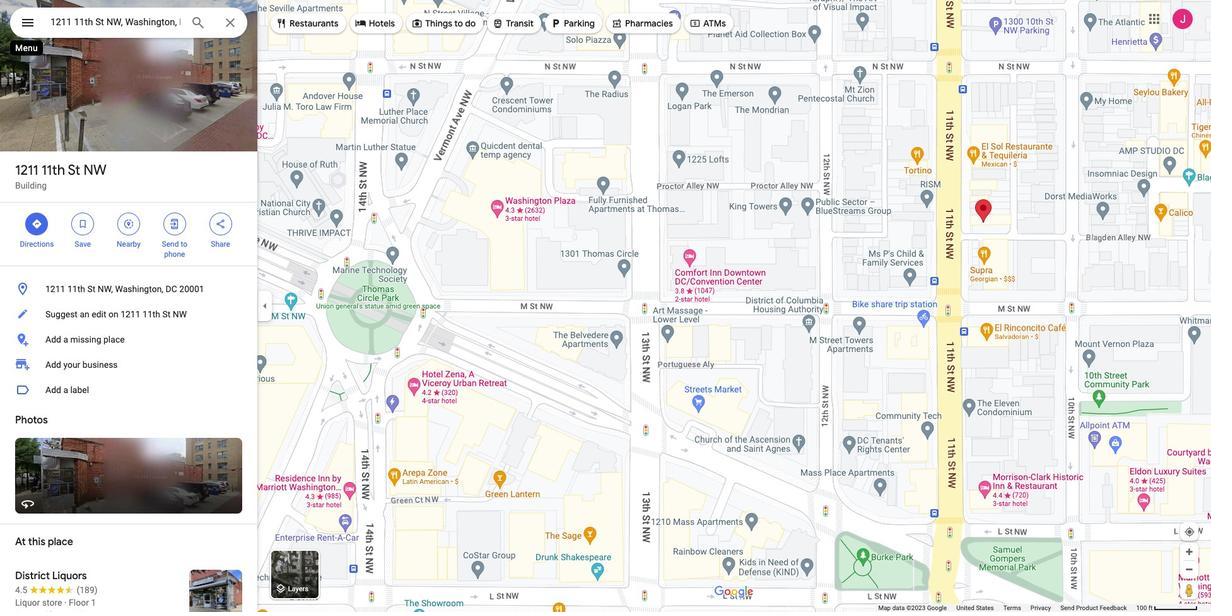 Task type: vqa. For each thing, say whether or not it's contained in the screenshot.


Task type: locate. For each thing, give the bounding box(es) containing it.
privacy
[[1031, 605, 1052, 612]]

send up phone
[[162, 240, 179, 249]]


[[612, 16, 623, 30]]

st up 
[[68, 162, 80, 179]]

floor
[[69, 598, 89, 608]]

add for add a label
[[45, 385, 61, 395]]

1 vertical spatial 1211
[[45, 284, 65, 294]]

2 a from the top
[[63, 385, 68, 395]]

0 vertical spatial to
[[455, 18, 463, 29]]

100 ft
[[1137, 605, 1153, 612]]

4.5
[[15, 585, 27, 595]]

business
[[83, 360, 118, 370]]

place inside button
[[104, 334, 125, 345]]

privacy button
[[1031, 604, 1052, 612]]

district
[[15, 570, 50, 583]]

district liquors
[[15, 570, 87, 583]]

1 horizontal spatial send
[[1061, 605, 1075, 612]]

nw,
[[98, 284, 113, 294]]

transit
[[506, 18, 534, 29]]

2 add from the top
[[45, 360, 61, 370]]

 things to do
[[412, 16, 476, 30]]

 pharmacies
[[612, 16, 673, 30]]

 search field
[[10, 8, 247, 40]]

1 horizontal spatial 1211
[[45, 284, 65, 294]]

1 vertical spatial add
[[45, 360, 61, 370]]

0 horizontal spatial 1211
[[15, 162, 38, 179]]

11th down washington,
[[143, 309, 160, 319]]

0 vertical spatial st
[[68, 162, 80, 179]]

©2023
[[907, 605, 926, 612]]

3 add from the top
[[45, 385, 61, 395]]

2 horizontal spatial st
[[163, 309, 171, 319]]

 restaurants
[[276, 16, 339, 30]]

 hotels
[[355, 16, 395, 30]]

add down suggest
[[45, 334, 61, 345]]

0 vertical spatial nw
[[84, 162, 107, 179]]

add left your
[[45, 360, 61, 370]]

send inside send to phone
[[162, 240, 179, 249]]

2 vertical spatial st
[[163, 309, 171, 319]]

send for send product feedback
[[1061, 605, 1075, 612]]

1211 11th St NW, Washington, DC 20001 field
[[10, 8, 247, 38]]

st for nw
[[68, 162, 80, 179]]

st left nw,
[[87, 284, 95, 294]]

1 vertical spatial st
[[87, 284, 95, 294]]

nw inside "button"
[[173, 309, 187, 319]]


[[690, 16, 701, 30]]

place down on at the left bottom of the page
[[104, 334, 125, 345]]

share
[[211, 240, 230, 249]]

send left product
[[1061, 605, 1075, 612]]

add for add your business
[[45, 360, 61, 370]]

None field
[[50, 15, 181, 30]]

nw down dc
[[173, 309, 187, 319]]

add for add a missing place
[[45, 334, 61, 345]]

1211 right on at the left bottom of the page
[[121, 309, 140, 319]]

0 vertical spatial add
[[45, 334, 61, 345]]

a for label
[[63, 385, 68, 395]]

 transit
[[492, 16, 534, 30]]

0 vertical spatial send
[[162, 240, 179, 249]]

st
[[68, 162, 80, 179], [87, 284, 95, 294], [163, 309, 171, 319]]

1 horizontal spatial nw
[[173, 309, 187, 319]]

1211 for nw
[[15, 162, 38, 179]]

to up phone
[[181, 240, 187, 249]]

united
[[957, 605, 975, 612]]

add left label
[[45, 385, 61, 395]]

1211
[[15, 162, 38, 179], [45, 284, 65, 294], [121, 309, 140, 319]]

2 vertical spatial add
[[45, 385, 61, 395]]

2 horizontal spatial 11th
[[143, 309, 160, 319]]

1 vertical spatial place
[[48, 536, 73, 548]]

collapse side panel image
[[258, 299, 272, 313]]

google
[[928, 605, 947, 612]]

liquors
[[52, 570, 87, 583]]

to
[[455, 18, 463, 29], [181, 240, 187, 249]]

none field inside the 1211 11th st nw, washington, dc 20001 field
[[50, 15, 181, 30]]

to inside send to phone
[[181, 240, 187, 249]]

nw up 
[[84, 162, 107, 179]]

1211 11th st nw, washington, dc 20001
[[45, 284, 204, 294]]

restaurants
[[290, 18, 339, 29]]

0 horizontal spatial send
[[162, 240, 179, 249]]

0 horizontal spatial nw
[[84, 162, 107, 179]]

2 vertical spatial 1211
[[121, 309, 140, 319]]

2 vertical spatial 11th
[[143, 309, 160, 319]]

0 vertical spatial a
[[63, 334, 68, 345]]

suggest an edit on 1211 11th st nw button
[[0, 302, 257, 327]]

0 vertical spatial place
[[104, 334, 125, 345]]

1211 inside "button"
[[121, 309, 140, 319]]

11th up an
[[67, 284, 85, 294]]

terms button
[[1004, 604, 1022, 612]]

layers
[[288, 585, 309, 593]]

1211 inside 1211 11th st nw building
[[15, 162, 38, 179]]

nw
[[84, 162, 107, 179], [173, 309, 187, 319]]

feedback
[[1100, 605, 1127, 612]]

0 vertical spatial 1211
[[15, 162, 38, 179]]

place right this
[[48, 536, 73, 548]]

a left label
[[63, 385, 68, 395]]

add inside "button"
[[45, 385, 61, 395]]

at this place
[[15, 536, 73, 548]]

on
[[109, 309, 118, 319]]

11th
[[41, 162, 65, 179], [67, 284, 85, 294], [143, 309, 160, 319]]

edit
[[92, 309, 106, 319]]


[[492, 16, 504, 30]]

0 vertical spatial 11th
[[41, 162, 65, 179]]

at
[[15, 536, 26, 548]]

st inside 1211 11th st nw building
[[68, 162, 80, 179]]

hotels
[[369, 18, 395, 29]]

a
[[63, 334, 68, 345], [63, 385, 68, 395]]

add
[[45, 334, 61, 345], [45, 360, 61, 370], [45, 385, 61, 395]]

·
[[64, 598, 67, 608]]

states
[[977, 605, 994, 612]]

0 horizontal spatial st
[[68, 162, 80, 179]]

zoom out image
[[1185, 565, 1195, 574]]

1 horizontal spatial st
[[87, 284, 95, 294]]

zoom in image
[[1185, 547, 1195, 557]]

1211 up suggest
[[45, 284, 65, 294]]

1 vertical spatial 11th
[[67, 284, 85, 294]]

add a missing place
[[45, 334, 125, 345]]

(189)
[[77, 585, 98, 595]]

1 vertical spatial a
[[63, 385, 68, 395]]

11th up building
[[41, 162, 65, 179]]

1 horizontal spatial place
[[104, 334, 125, 345]]

0 horizontal spatial place
[[48, 536, 73, 548]]

1 vertical spatial to
[[181, 240, 187, 249]]

1211 up building
[[15, 162, 38, 179]]


[[412, 16, 423, 30]]

parking
[[564, 18, 595, 29]]

1 a from the top
[[63, 334, 68, 345]]

footer containing map data ©2023 google
[[879, 604, 1137, 612]]

ft
[[1149, 605, 1153, 612]]

4.5 stars 189 reviews image
[[15, 584, 98, 596]]

footer inside google maps element
[[879, 604, 1137, 612]]

1 vertical spatial nw
[[173, 309, 187, 319]]

2 horizontal spatial 1211
[[121, 309, 140, 319]]

 atms
[[690, 16, 726, 30]]

a left the missing
[[63, 334, 68, 345]]

1 add from the top
[[45, 334, 61, 345]]

1211 inside button
[[45, 284, 65, 294]]

photos
[[15, 414, 48, 427]]

footer
[[879, 604, 1137, 612]]

place
[[104, 334, 125, 345], [48, 536, 73, 548]]

1 horizontal spatial to
[[455, 18, 463, 29]]

11th inside button
[[67, 284, 85, 294]]

st inside button
[[87, 284, 95, 294]]

to left the do
[[455, 18, 463, 29]]

1
[[91, 598, 96, 608]]

show your location image
[[1185, 526, 1196, 538]]

st down dc
[[163, 309, 171, 319]]

show street view coverage image
[[1181, 581, 1199, 600]]

1 horizontal spatial 11th
[[67, 284, 85, 294]]

a inside "button"
[[63, 385, 68, 395]]

your
[[63, 360, 80, 370]]

save
[[75, 240, 91, 249]]

send
[[162, 240, 179, 249], [1061, 605, 1075, 612]]

terms
[[1004, 605, 1022, 612]]

add inside button
[[45, 334, 61, 345]]

product
[[1077, 605, 1099, 612]]


[[123, 217, 134, 231]]

11th inside 1211 11th st nw building
[[41, 162, 65, 179]]

send inside button
[[1061, 605, 1075, 612]]

a inside button
[[63, 334, 68, 345]]

0 horizontal spatial 11th
[[41, 162, 65, 179]]

building
[[15, 181, 47, 191]]


[[77, 217, 88, 231]]

nearby
[[117, 240, 141, 249]]

1 vertical spatial send
[[1061, 605, 1075, 612]]

do
[[465, 18, 476, 29]]

0 horizontal spatial to
[[181, 240, 187, 249]]

data
[[893, 605, 905, 612]]



Task type: describe. For each thing, give the bounding box(es) containing it.
pharmacies
[[625, 18, 673, 29]]

add a label
[[45, 385, 89, 395]]


[[215, 217, 226, 231]]

send for send to phone
[[162, 240, 179, 249]]


[[276, 16, 287, 30]]

google maps element
[[0, 0, 1212, 612]]

1211 11th st nw main content
[[0, 0, 257, 612]]

phone
[[164, 250, 185, 259]]

st inside "button"
[[163, 309, 171, 319]]

liquor store · floor 1
[[15, 598, 96, 608]]

1211 11th st nw building
[[15, 162, 107, 191]]

missing
[[70, 334, 101, 345]]

20001
[[179, 284, 204, 294]]

united states button
[[957, 604, 994, 612]]

label
[[70, 385, 89, 395]]

liquor
[[15, 598, 40, 608]]

to inside  things to do
[[455, 18, 463, 29]]

 parking
[[550, 16, 595, 30]]

suggest
[[45, 309, 78, 319]]

add a missing place button
[[0, 327, 257, 352]]


[[31, 217, 43, 231]]

actions for 1211 11th st nw region
[[0, 203, 257, 266]]

a for missing
[[63, 334, 68, 345]]

atms
[[704, 18, 726, 29]]

map
[[879, 605, 891, 612]]

1211 for nw,
[[45, 284, 65, 294]]

11th for nw,
[[67, 284, 85, 294]]

st for nw,
[[87, 284, 95, 294]]

 button
[[10, 8, 45, 40]]

directions
[[20, 240, 54, 249]]

1211 11th st nw, washington, dc 20001 button
[[0, 276, 257, 302]]

an
[[80, 309, 89, 319]]

suggest an edit on 1211 11th st nw
[[45, 309, 187, 319]]

google account: james peterson  
(james.peterson1902@gmail.com) image
[[1173, 9, 1193, 29]]

send to phone
[[162, 240, 187, 259]]

store
[[42, 598, 62, 608]]

11th for nw
[[41, 162, 65, 179]]

send product feedback
[[1061, 605, 1127, 612]]

united states
[[957, 605, 994, 612]]

add a label button
[[0, 377, 257, 403]]

add your business
[[45, 360, 118, 370]]


[[550, 16, 562, 30]]


[[355, 16, 366, 30]]


[[169, 217, 180, 231]]

11th inside "button"
[[143, 309, 160, 319]]

add your business link
[[0, 352, 257, 377]]

100
[[1137, 605, 1148, 612]]


[[20, 14, 35, 32]]

this
[[28, 536, 45, 548]]

100 ft button
[[1137, 605, 1198, 612]]

send product feedback button
[[1061, 604, 1127, 612]]

map data ©2023 google
[[879, 605, 947, 612]]

dc
[[166, 284, 177, 294]]

nw inside 1211 11th st nw building
[[84, 162, 107, 179]]

washington,
[[115, 284, 164, 294]]

things
[[425, 18, 453, 29]]



